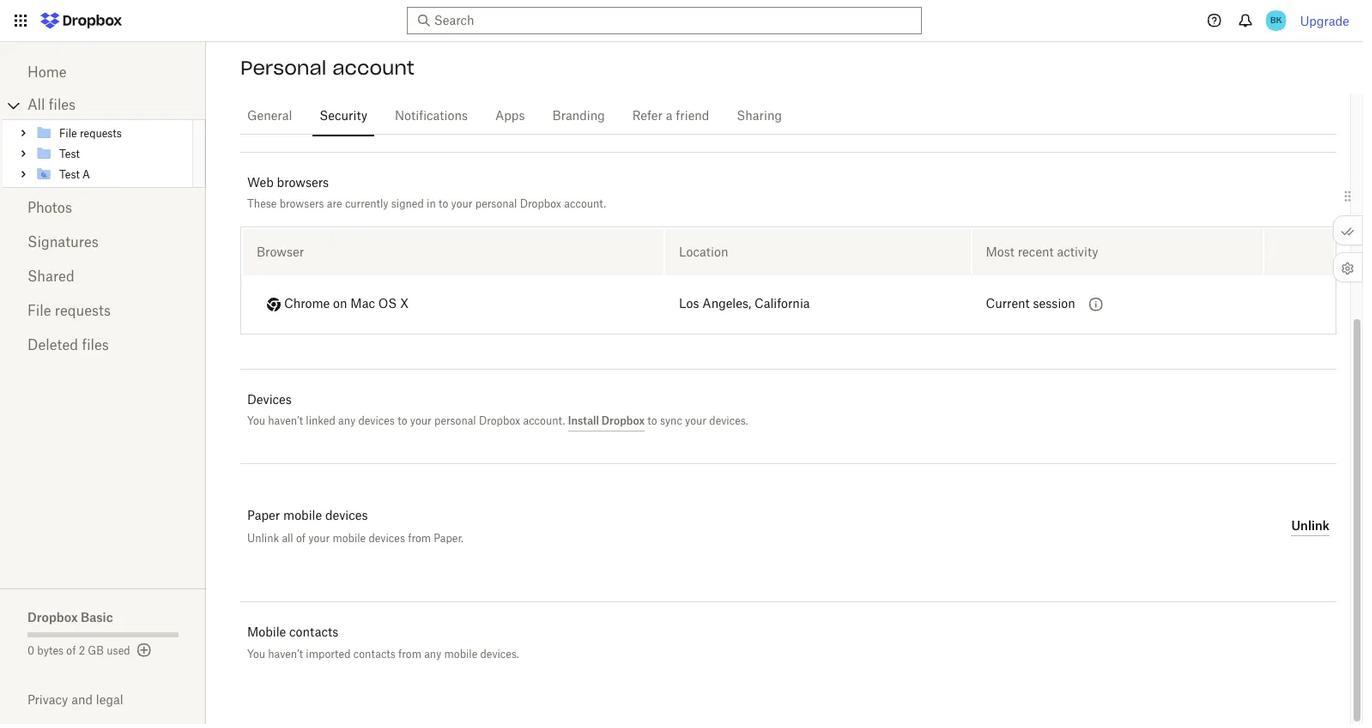 Task type: locate. For each thing, give the bounding box(es) containing it.
file requests inside all files 'tree'
[[59, 128, 122, 139]]

1 horizontal spatial unlink
[[1291, 518, 1330, 533]]

2 horizontal spatial mobile
[[444, 648, 478, 661]]

1 vertical spatial requests
[[55, 305, 111, 318]]

1 vertical spatial of
[[66, 646, 76, 657]]

file requests link down all files link
[[35, 123, 190, 143]]

your inside web browsers these browsers are currently signed in to your personal dropbox account.
[[451, 198, 473, 211]]

end session element
[[1265, 229, 1334, 275]]

test left a
[[59, 170, 80, 180]]

1 vertical spatial test
[[59, 170, 80, 180]]

haven't down mobile
[[268, 648, 303, 661]]

1 vertical spatial in
[[427, 198, 436, 211]]

branding
[[552, 111, 605, 123]]

personal
[[475, 198, 517, 211], [434, 415, 476, 427]]

chrome on mac os x
[[284, 298, 409, 310]]

current
[[986, 299, 1030, 311]]

browsers up are
[[277, 175, 329, 190]]

dropbox inside web browsers these browsers are currently signed in to your personal dropbox account.
[[520, 198, 561, 211]]

friend
[[676, 111, 709, 123]]

devices. inside the devices you haven't linked any devices to your personal dropbox account. install dropbox to sync your devices.
[[709, 415, 748, 427]]

file requests up test link
[[59, 128, 122, 139]]

2 test from the top
[[59, 170, 80, 180]]

location
[[679, 244, 728, 259]]

to right signed
[[439, 198, 448, 211]]

0 vertical spatial haven't
[[268, 415, 303, 427]]

devices
[[358, 415, 395, 427], [325, 511, 368, 523], [369, 532, 405, 545]]

1 vertical spatial account.
[[523, 415, 565, 427]]

general
[[247, 111, 292, 123]]

los
[[679, 299, 699, 311]]

1 vertical spatial devices
[[325, 511, 368, 523]]

contacts up imported
[[289, 625, 338, 640]]

photos link
[[27, 191, 179, 226]]

bk
[[1271, 15, 1282, 26]]

account. inside web browsers these browsers are currently signed in to your personal dropbox account.
[[564, 198, 606, 211]]

1 horizontal spatial any
[[424, 648, 442, 661]]

unlink all of your mobile devices from paper.
[[247, 532, 463, 545]]

account
[[332, 56, 414, 80]]

a for refer
[[666, 111, 673, 123]]

devices up unlink all of your mobile devices from paper.
[[325, 511, 368, 523]]

dropbox
[[520, 198, 561, 211], [479, 415, 520, 427], [602, 415, 645, 427], [27, 610, 78, 625]]

1 horizontal spatial contacts
[[353, 648, 396, 661]]

of right all on the left of page
[[296, 532, 306, 545]]

test up test a
[[59, 149, 80, 159]]

group
[[3, 119, 206, 188]]

any
[[338, 415, 356, 427], [424, 648, 442, 661]]

1 vertical spatial contacts
[[353, 648, 396, 661]]

file requests up deleted files
[[27, 305, 111, 318]]

2 vertical spatial devices
[[369, 532, 405, 545]]

unlink for unlink
[[1291, 518, 1330, 533]]

tab list containing general
[[240, 94, 1337, 137]]

requests inside all files 'tree'
[[80, 128, 122, 139]]

Search text field
[[434, 11, 890, 30]]

browsers
[[277, 175, 329, 190], [280, 198, 324, 211]]

of left 2
[[66, 646, 76, 657]]

privacy and legal link
[[27, 693, 206, 707]]

1 horizontal spatial mobile
[[333, 532, 366, 545]]

personal inside web browsers these browsers are currently signed in to your personal dropbox account.
[[475, 198, 517, 211]]

1 you from the top
[[247, 415, 265, 427]]

2 haven't from the top
[[268, 648, 303, 661]]

2 you from the top
[[247, 648, 265, 661]]

devices left paper.
[[369, 532, 405, 545]]

a right require
[[288, 106, 293, 116]]

0 vertical spatial you
[[247, 415, 265, 427]]

0 vertical spatial any
[[338, 415, 356, 427]]

0 vertical spatial from
[[408, 532, 431, 545]]

web browsers these browsers are currently signed in to your personal dropbox account.
[[247, 175, 606, 211]]

contacts right imported
[[353, 648, 396, 661]]

chrome
[[284, 298, 330, 310]]

0 bytes of 2 gb used
[[27, 646, 130, 657]]

all
[[27, 99, 45, 112]]

0 horizontal spatial devices.
[[480, 648, 519, 661]]

unlink
[[1291, 518, 1330, 533], [247, 532, 279, 545]]

file requests link up deleted files
[[27, 294, 179, 329]]

0 vertical spatial mobile
[[283, 511, 322, 523]]

1 horizontal spatial of
[[296, 532, 306, 545]]

group containing file requests
[[3, 119, 206, 188]]

web
[[247, 175, 274, 190]]

account.
[[564, 198, 606, 211], [523, 415, 565, 427]]

security
[[320, 111, 367, 123]]

1 vertical spatial you
[[247, 648, 265, 661]]

privacy
[[27, 693, 68, 707]]

imported
[[306, 648, 351, 661]]

in right code
[[396, 106, 405, 116]]

0 horizontal spatial any
[[338, 415, 356, 427]]

you inside the devices you haven't linked any devices to your personal dropbox account. install dropbox to sync your devices.
[[247, 415, 265, 427]]

devices.
[[709, 415, 748, 427], [480, 648, 519, 661]]

mac
[[350, 298, 375, 310]]

0 vertical spatial file requests
[[59, 128, 122, 139]]

devices
[[247, 392, 292, 407]]

account. inside the devices you haven't linked any devices to your personal dropbox account. install dropbox to sync your devices.
[[523, 415, 565, 427]]

1 vertical spatial any
[[424, 648, 442, 661]]

unlink button
[[1291, 516, 1330, 537]]

1 horizontal spatial in
[[427, 198, 436, 211]]

to right linked
[[398, 415, 407, 427]]

you down devices
[[247, 415, 265, 427]]

file down all files
[[59, 128, 77, 139]]

from
[[408, 532, 431, 545], [398, 648, 421, 661]]

file down shared
[[27, 305, 51, 318]]

0 horizontal spatial in
[[396, 106, 405, 116]]

0 vertical spatial devices
[[358, 415, 395, 427]]

notifications tab
[[388, 96, 475, 137]]

1 horizontal spatial a
[[666, 111, 673, 123]]

files inside 'tree'
[[49, 99, 76, 112]]

1 horizontal spatial file
[[59, 128, 77, 139]]

in right signed
[[427, 198, 436, 211]]

0 horizontal spatial file
[[27, 305, 51, 318]]

from inside mobile contacts you haven't imported contacts from any mobile devices.
[[398, 648, 421, 661]]

a
[[288, 106, 293, 116], [666, 111, 673, 123]]

sharing
[[737, 111, 782, 123]]

mobile contacts you haven't imported contacts from any mobile devices.
[[247, 625, 519, 661]]

1 test from the top
[[59, 149, 80, 159]]

files right all
[[49, 99, 76, 112]]

0 vertical spatial of
[[296, 532, 306, 545]]

bytes
[[37, 646, 64, 657]]

devices. inside mobile contacts you haven't imported contacts from any mobile devices.
[[480, 648, 519, 661]]

0 vertical spatial contacts
[[289, 625, 338, 640]]

1 vertical spatial files
[[82, 339, 109, 353]]

1 vertical spatial personal
[[434, 415, 476, 427]]

0 vertical spatial requests
[[80, 128, 122, 139]]

branding tab
[[546, 96, 612, 137]]

of
[[296, 532, 306, 545], [66, 646, 76, 657]]

a inside "tab"
[[666, 111, 673, 123]]

deleted files link
[[27, 329, 179, 363]]

tab list
[[240, 94, 1337, 137]]

test inside 'link'
[[59, 170, 80, 180]]

1 haven't from the top
[[268, 415, 303, 427]]

signatures link
[[27, 226, 179, 260]]

to right addition
[[451, 106, 461, 116]]

upgrade link
[[1300, 13, 1349, 28]]

you down mobile
[[247, 648, 265, 661]]

0 horizontal spatial files
[[49, 99, 76, 112]]

you
[[247, 415, 265, 427], [247, 648, 265, 661]]

from for contacts
[[398, 648, 421, 661]]

0 vertical spatial test
[[59, 149, 80, 159]]

1 vertical spatial devices.
[[480, 648, 519, 661]]

0 vertical spatial file
[[59, 128, 77, 139]]

file
[[59, 128, 77, 139], [27, 305, 51, 318]]

2
[[79, 646, 85, 657]]

dropbox logo - go to the homepage image
[[34, 7, 128, 34]]

1 vertical spatial from
[[398, 648, 421, 661]]

these
[[247, 198, 277, 211]]

requests up deleted files
[[55, 305, 111, 318]]

1 vertical spatial file
[[27, 305, 51, 318]]

any inside mobile contacts you haven't imported contacts from any mobile devices.
[[424, 648, 442, 661]]

devices right linked
[[358, 415, 395, 427]]

from left paper.
[[408, 532, 431, 545]]

2 vertical spatial mobile
[[444, 648, 478, 661]]

requests up test link
[[80, 128, 122, 139]]

browsers left are
[[280, 198, 324, 211]]

0 horizontal spatial contacts
[[289, 625, 338, 640]]

to inside web browsers these browsers are currently signed in to your personal dropbox account.
[[439, 198, 448, 211]]

a right refer
[[666, 111, 673, 123]]

to left sync
[[648, 415, 657, 427]]

haven't down devices
[[268, 415, 303, 427]]

personal inside the devices you haven't linked any devices to your personal dropbox account. install dropbox to sync your devices.
[[434, 415, 476, 427]]

0 horizontal spatial mobile
[[283, 511, 322, 523]]

1 horizontal spatial devices.
[[709, 415, 748, 427]]

file requests
[[59, 128, 122, 139], [27, 305, 111, 318]]

paper.
[[434, 532, 463, 545]]

0 vertical spatial personal
[[475, 198, 517, 211]]

0 horizontal spatial of
[[66, 646, 76, 657]]

haven't inside mobile contacts you haven't imported contacts from any mobile devices.
[[268, 648, 303, 661]]

all files
[[27, 99, 76, 112]]

files right deleted
[[82, 339, 109, 353]]

0 vertical spatial devices.
[[709, 415, 748, 427]]

0 vertical spatial account.
[[564, 198, 606, 211]]

1 horizontal spatial files
[[82, 339, 109, 353]]

1 vertical spatial haven't
[[268, 648, 303, 661]]

bk button
[[1262, 7, 1290, 34]]

all files link
[[27, 92, 206, 119]]

from for all
[[408, 532, 431, 545]]

from right imported
[[398, 648, 421, 661]]

mobile
[[283, 511, 322, 523], [333, 532, 366, 545], [444, 648, 478, 661]]

0 horizontal spatial unlink
[[247, 532, 279, 545]]

require a security key or code in addition to your password.
[[247, 106, 537, 116]]

files
[[49, 99, 76, 112], [82, 339, 109, 353]]

any inside the devices you haven't linked any devices to your personal dropbox account. install dropbox to sync your devices.
[[338, 415, 356, 427]]

to
[[451, 106, 461, 116], [439, 198, 448, 211], [398, 415, 407, 427], [648, 415, 657, 427]]

requests
[[80, 128, 122, 139], [55, 305, 111, 318]]

0 vertical spatial files
[[49, 99, 76, 112]]

devices inside the devices you haven't linked any devices to your personal dropbox account. install dropbox to sync your devices.
[[358, 415, 395, 427]]

file requests link
[[35, 123, 190, 143], [27, 294, 179, 329]]

test
[[59, 149, 80, 159], [59, 170, 80, 180]]

currently
[[345, 198, 388, 211]]

test for test a
[[59, 170, 80, 180]]

0 horizontal spatial a
[[288, 106, 293, 116]]

home
[[27, 66, 67, 80]]



Task type: describe. For each thing, give the bounding box(es) containing it.
install
[[568, 415, 599, 427]]

shared link
[[27, 260, 179, 294]]

gb
[[88, 646, 104, 657]]

files for all files
[[49, 99, 76, 112]]

refer a friend tab
[[626, 96, 716, 137]]

personal account
[[240, 56, 414, 80]]

security
[[296, 106, 335, 116]]

apps
[[495, 111, 525, 123]]

linked
[[306, 415, 335, 427]]

paper
[[247, 511, 280, 523]]

0 vertical spatial file requests link
[[35, 123, 190, 143]]

current session
[[986, 299, 1075, 311]]

deleted
[[27, 339, 78, 353]]

test for test
[[59, 149, 80, 159]]

california
[[755, 299, 810, 311]]

all files tree
[[3, 92, 206, 188]]

session
[[1033, 299, 1075, 311]]

or
[[357, 106, 367, 116]]

test a
[[59, 170, 90, 180]]

general tab
[[240, 96, 299, 137]]

upgrade
[[1300, 13, 1349, 28]]

0 vertical spatial browsers
[[277, 175, 329, 190]]

shared
[[27, 270, 74, 284]]

paper mobile devices
[[247, 511, 368, 523]]

devices for unlink
[[369, 532, 405, 545]]

0 vertical spatial in
[[396, 106, 405, 116]]

devices for devices
[[358, 415, 395, 427]]

install dropbox link
[[568, 415, 645, 432]]

refer
[[632, 111, 663, 123]]

1 vertical spatial browsers
[[280, 198, 324, 211]]

activity
[[1057, 244, 1098, 259]]

recent
[[1018, 244, 1054, 259]]

apps tab
[[488, 96, 532, 137]]

most recent activity
[[986, 244, 1098, 259]]

home link
[[27, 56, 179, 90]]

browser
[[257, 244, 304, 259]]

files for deleted files
[[82, 339, 109, 353]]

all
[[282, 532, 293, 545]]

key
[[338, 106, 354, 116]]

mobile inside mobile contacts you haven't imported contacts from any mobile devices.
[[444, 648, 478, 661]]

personal
[[240, 56, 326, 80]]

signed
[[391, 198, 424, 211]]

file inside all files 'tree'
[[59, 128, 77, 139]]

sharing tab
[[730, 96, 789, 137]]

used
[[107, 646, 130, 657]]

deleted files
[[27, 339, 109, 353]]

a
[[82, 170, 90, 180]]

1 vertical spatial file requests link
[[27, 294, 179, 329]]

password.
[[488, 106, 537, 116]]

in inside web browsers these browsers are currently signed in to your personal dropbox account.
[[427, 198, 436, 211]]

haven't inside the devices you haven't linked any devices to your personal dropbox account. install dropbox to sync your devices.
[[268, 415, 303, 427]]

you inside mobile contacts you haven't imported contacts from any mobile devices.
[[247, 648, 265, 661]]

test a link
[[35, 164, 190, 185]]

signatures
[[27, 236, 99, 250]]

unlink for unlink all of your mobile devices from paper.
[[247, 532, 279, 545]]

x
[[400, 298, 409, 310]]

privacy and legal
[[27, 693, 123, 707]]

notifications
[[395, 111, 468, 123]]

are
[[327, 198, 342, 211]]

and
[[71, 693, 93, 707]]

of for your
[[296, 532, 306, 545]]

mobile
[[247, 625, 286, 640]]

devices you haven't linked any devices to your personal dropbox account. install dropbox to sync your devices.
[[247, 392, 748, 427]]

dropbox basic
[[27, 610, 113, 625]]

on
[[333, 298, 347, 310]]

test link
[[35, 143, 190, 164]]

get more space image
[[134, 640, 154, 661]]

a for require
[[288, 106, 293, 116]]

refer a friend
[[632, 111, 709, 123]]

1 vertical spatial file requests
[[27, 305, 111, 318]]

code
[[370, 106, 393, 116]]

los angeles, california
[[679, 299, 810, 311]]

1 vertical spatial mobile
[[333, 532, 366, 545]]

global header element
[[0, 0, 1363, 42]]

require
[[247, 106, 285, 116]]

sync
[[660, 415, 682, 427]]

0
[[27, 646, 34, 657]]

of for 2
[[66, 646, 76, 657]]

basic
[[81, 610, 113, 625]]

addition
[[408, 106, 448, 116]]

most
[[986, 244, 1015, 259]]

security tab
[[313, 96, 374, 137]]

os
[[378, 298, 397, 310]]

angeles,
[[702, 299, 751, 311]]

photos
[[27, 202, 72, 215]]

legal
[[96, 693, 123, 707]]



Task type: vqa. For each thing, say whether or not it's contained in the screenshot.
bottom account.
yes



